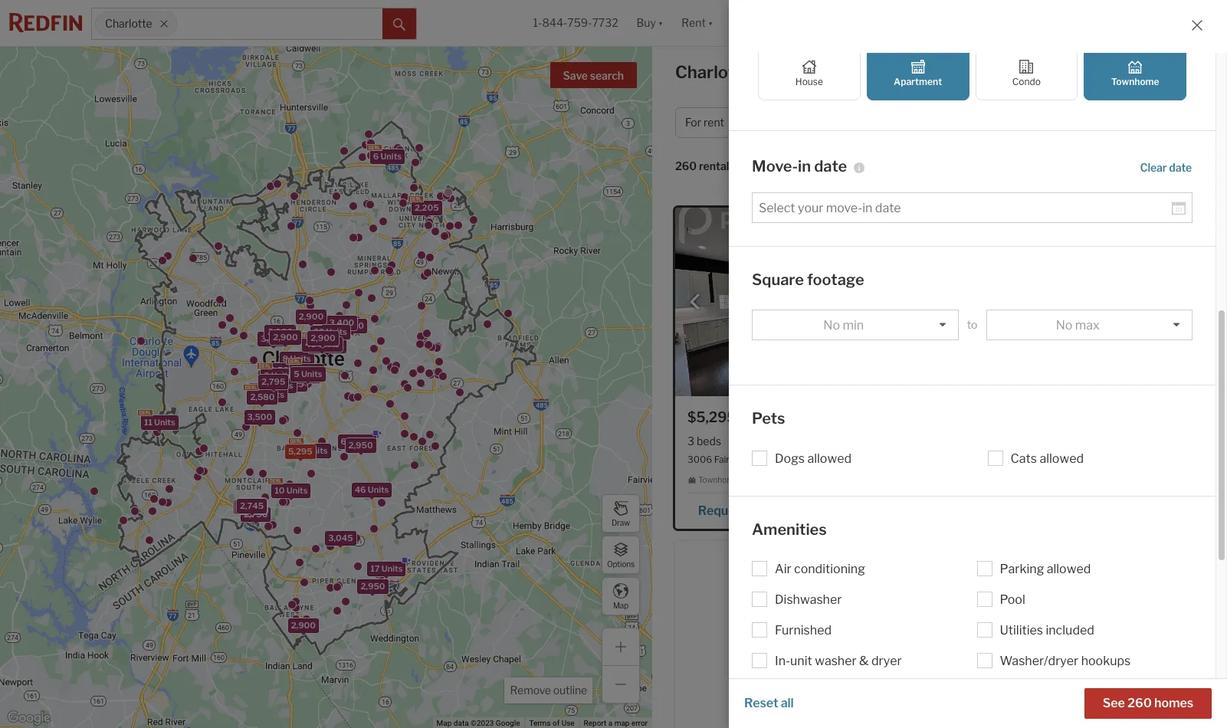 Task type: vqa. For each thing, say whether or not it's contained in the screenshot.
More to the left
no



Task type: describe. For each thing, give the bounding box(es) containing it.
parking
[[1000, 562, 1045, 577]]

2,750
[[243, 509, 268, 520]]

a for map
[[609, 719, 613, 728]]

0 horizontal spatial 12
[[295, 445, 305, 456]]

date inside the clear date button
[[1170, 161, 1192, 174]]

$5,295
[[688, 409, 736, 426]]

report a map error link
[[584, 719, 648, 728]]

clear
[[1141, 161, 1167, 174]]

data
[[454, 719, 469, 728]]

square footage
[[752, 270, 865, 289]]

charlotte for charlotte
[[105, 17, 152, 30]]

terms
[[529, 719, 551, 728]]

request
[[698, 504, 747, 518]]

46
[[354, 484, 366, 495]]

report
[[584, 719, 607, 728]]

allowed for dogs allowed
[[808, 451, 852, 466]]

dogs
[[775, 451, 805, 466]]

2,205
[[414, 202, 439, 213]]

3,399
[[252, 388, 276, 399]]

1 vertical spatial 2,795
[[238, 501, 262, 512]]

22 units
[[313, 326, 347, 337]]

see
[[1103, 696, 1125, 711]]

9
[[255, 389, 261, 400]]

no for no min
[[824, 318, 840, 332]]

10
[[274, 485, 285, 496]]

/mo
[[736, 409, 762, 426]]

2 charlotte, from the left
[[1129, 454, 1172, 466]]

beds
[[697, 435, 722, 448]]

house
[[796, 76, 823, 87]]

hazel
[[958, 454, 982, 466]]

washer/dryer hookups
[[1000, 654, 1131, 669]]

10 units
[[274, 485, 307, 496]]

2 nc from the left
[[1173, 454, 1187, 466]]

for rent button
[[676, 107, 754, 138]]

0 horizontal spatial 6
[[264, 380, 270, 391]]

22
[[313, 326, 324, 337]]

clear date button
[[1140, 154, 1193, 180]]

allowed for parking allowed
[[1047, 562, 1091, 577]]

remove outline
[[510, 684, 587, 697]]

5,295
[[288, 445, 312, 456]]

1 vertical spatial 12 units
[[295, 445, 327, 456]]

2
[[981, 218, 985, 227]]

villa
[[752, 454, 770, 466]]

table
[[1170, 163, 1202, 178]]

2,580
[[250, 391, 274, 402]]

move-
[[752, 157, 798, 175]]

pets
[[752, 409, 786, 428]]

©2023
[[471, 719, 494, 728]]

1 vertical spatial 6 units
[[264, 380, 293, 391]]

260 rentals
[[676, 160, 735, 173]]

in-unit washer & dryer
[[775, 654, 902, 669]]

2 vertical spatial 2,950
[[360, 581, 385, 592]]

max
[[1076, 318, 1100, 332]]

1-844-759-7732 link
[[533, 16, 618, 29]]

&
[[860, 654, 869, 669]]

report a map error
[[584, 719, 648, 728]]

:
[[776, 160, 779, 173]]

reset
[[745, 696, 779, 711]]

barclay
[[1050, 454, 1082, 466]]

option group containing house
[[758, 46, 1187, 100]]

17
[[370, 563, 380, 574]]

photos button
[[1105, 163, 1167, 186]]

3,100
[[239, 500, 263, 511]]

3,400
[[329, 317, 354, 327]]

rentals
[[699, 160, 735, 173]]

allowed for cats allowed
[[1040, 451, 1084, 466]]

0 vertical spatial 2,950
[[311, 332, 335, 343]]

1 horizontal spatial 6
[[373, 151, 379, 162]]

0 horizontal spatial 260
[[676, 160, 697, 173]]

submit search image
[[393, 18, 406, 30]]

cats allowed
[[1011, 451, 1084, 466]]

remove charlotte image
[[160, 19, 169, 28]]

options button
[[602, 536, 640, 574]]

61 units
[[340, 436, 373, 447]]

3006 fairview villa ct, charlotte, nc 28209
[[688, 454, 875, 466]]

hookups
[[1082, 654, 1131, 669]]

price
[[781, 160, 808, 173]]

photo of 4401 barclay downs dr, charlotte, nc 28209 image
[[946, 208, 1202, 396]]

5 units
[[294, 369, 322, 379]]

pool
[[1000, 593, 1026, 607]]

1 horizontal spatial 3 units
[[292, 365, 321, 376]]

$5,295 /mo
[[688, 409, 762, 426]]

conditioning
[[794, 562, 866, 577]]

map data ©2023 google
[[437, 719, 520, 728]]

in
[[798, 157, 811, 175]]

charlotte for charlotte rentals
[[676, 62, 752, 82]]

downs
[[1084, 454, 1114, 466]]

table button
[[1167, 163, 1205, 185]]

apartment
[[894, 76, 942, 87]]

Townhome checkbox
[[1084, 46, 1187, 100]]

tour
[[759, 504, 783, 518]]

Select your move-in date text field
[[759, 201, 1172, 215]]

deal
[[1040, 218, 1062, 227]]

3,500 down "2,580"
[[247, 411, 272, 422]]

price (high to low) button
[[779, 159, 884, 174]]

dr,
[[1116, 454, 1127, 466]]

utilities included
[[1000, 623, 1095, 638]]

previous button image
[[688, 295, 703, 310]]

8
[[282, 353, 288, 364]]

1 vertical spatial 3,000
[[237, 501, 262, 512]]



Task type: locate. For each thing, give the bounding box(es) containing it.
Apartment checkbox
[[867, 46, 970, 100]]

dishwasher
[[775, 593, 842, 607]]

1 horizontal spatial 260
[[1128, 696, 1152, 711]]

a
[[749, 504, 756, 518], [609, 719, 613, 728]]

2,950 up 46 in the left bottom of the page
[[348, 440, 373, 451]]

0 horizontal spatial map
[[437, 719, 452, 728]]

sort
[[754, 160, 776, 173]]

map
[[613, 601, 629, 610], [437, 719, 452, 728]]

1 vertical spatial to
[[967, 318, 978, 331]]

in-
[[775, 654, 791, 669]]

5
[[294, 369, 299, 379]]

see 260 homes
[[1103, 696, 1194, 711]]

0 horizontal spatial 6 units
[[264, 380, 293, 391]]

1 horizontal spatial charlotte,
[[1129, 454, 1172, 466]]

1 charlotte, from the left
[[786, 454, 828, 466]]

3,000
[[267, 326, 293, 337], [237, 501, 262, 512]]

0 vertical spatial charlotte
[[105, 17, 152, 30]]

map inside the map button
[[613, 601, 629, 610]]

2 2,845 from the left
[[238, 500, 263, 511]]

12 up 10 units
[[295, 445, 305, 456]]

12 units left 61
[[295, 445, 327, 456]]

1 vertical spatial a
[[609, 719, 613, 728]]

charlotte left remove charlotte 'icon'
[[105, 17, 152, 30]]

charlotte
[[105, 17, 152, 30], [676, 62, 752, 82]]

use
[[562, 719, 575, 728]]

0 horizontal spatial nc
[[830, 454, 844, 466]]

amenities
[[752, 520, 827, 539]]

1 vertical spatial 6
[[264, 380, 270, 391]]

2,850
[[239, 500, 264, 511], [239, 501, 264, 511], [238, 501, 263, 511], [237, 501, 262, 512], [236, 501, 261, 512]]

9 units
[[255, 389, 284, 400]]

3 units
[[292, 365, 321, 376], [264, 370, 292, 381]]

0 horizontal spatial townhome
[[699, 476, 738, 485]]

charlotte, right ct,
[[786, 454, 828, 466]]

laundry facility
[[775, 685, 863, 699]]

utilities
[[1000, 623, 1044, 638]]

1 vertical spatial map
[[437, 719, 452, 728]]

43 units
[[305, 339, 339, 350]]

1 horizontal spatial 3,000
[[267, 326, 293, 337]]

0 vertical spatial 6 units
[[373, 151, 401, 162]]

charlotte, right dr, on the right bottom
[[1129, 454, 1172, 466]]

nc
[[830, 454, 844, 466], [1173, 454, 1187, 466]]

to
[[838, 160, 849, 173], [967, 318, 978, 331]]

260 inside button
[[1128, 696, 1152, 711]]

2,745
[[240, 500, 263, 511]]

1 no from the left
[[824, 318, 840, 332]]

260
[[676, 160, 697, 173], [1128, 696, 1152, 711]]

House checkbox
[[758, 46, 861, 100]]

3,200
[[261, 333, 285, 344]]

photos
[[1108, 163, 1150, 178]]

260 right see
[[1128, 696, 1152, 711]]

260 left rentals
[[676, 160, 697, 173]]

min
[[843, 318, 864, 332]]

844-
[[542, 16, 568, 29]]

map for map
[[613, 601, 629, 610]]

2,950 down 3,400
[[311, 332, 335, 343]]

1 vertical spatial 12
[[295, 445, 305, 456]]

hrs
[[987, 218, 1003, 227]]

1 horizontal spatial 28209
[[1189, 454, 1218, 466]]

square
[[752, 270, 804, 289]]

nc right dogs
[[830, 454, 844, 466]]

6
[[373, 151, 379, 162], [264, 380, 270, 391]]

1 horizontal spatial a
[[749, 504, 756, 518]]

included
[[1046, 623, 1095, 638]]

nc right dr, on the right bottom
[[1173, 454, 1187, 466]]

townhome inside checkbox
[[1112, 76, 1160, 87]]

fairview
[[714, 454, 750, 466]]

43
[[305, 339, 316, 350]]

0 horizontal spatial 3 units
[[264, 370, 292, 381]]

no for no max
[[1056, 318, 1073, 332]]

save search
[[563, 69, 624, 82]]

a left 'map'
[[609, 719, 613, 728]]

request a tour button
[[688, 498, 800, 521]]

photo of 309 e morehead st, charlotte, nc 28202 image
[[946, 541, 1202, 728]]

0 horizontal spatial 3
[[264, 370, 269, 381]]

3,500 down 8
[[270, 365, 295, 375]]

2 no from the left
[[1056, 318, 1073, 332]]

cats
[[1011, 451, 1037, 466]]

map down options
[[613, 601, 629, 610]]

clear date
[[1141, 161, 1192, 174]]

2 horizontal spatial 3
[[688, 435, 695, 448]]

option group
[[758, 46, 1187, 100]]

error
[[632, 719, 648, 728]]

0 vertical spatial 12 units
[[311, 340, 343, 351]]

request a tour
[[698, 504, 783, 518]]

Condo checkbox
[[976, 46, 1078, 100]]

0 vertical spatial a
[[749, 504, 756, 518]]

3 beds
[[688, 435, 722, 448]]

0 vertical spatial townhome
[[1112, 76, 1160, 87]]

0 vertical spatial to
[[838, 160, 849, 173]]

options
[[607, 559, 635, 569]]

outline
[[553, 684, 587, 697]]

for rent
[[685, 116, 725, 129]]

0 horizontal spatial 28209
[[846, 454, 875, 466]]

a for tour
[[749, 504, 756, 518]]

dogs allowed
[[775, 451, 852, 466]]

1 horizontal spatial map
[[613, 601, 629, 610]]

a left tour
[[749, 504, 756, 518]]

60
[[261, 371, 272, 382]]

3,045
[[328, 533, 353, 543]]

1 vertical spatial townhome
[[699, 476, 738, 485]]

11
[[144, 416, 152, 427]]

61
[[340, 436, 350, 447]]

1-
[[533, 16, 542, 29]]

0 horizontal spatial charlotte
[[105, 17, 152, 30]]

a inside request a tour "button"
[[749, 504, 756, 518]]

3,500 down 8 units
[[293, 370, 318, 381]]

3,725
[[280, 379, 304, 389]]

charlotte up rent
[[676, 62, 752, 82]]

remove outline button
[[505, 678, 593, 704]]

2,900
[[298, 311, 323, 322], [273, 331, 298, 342], [310, 333, 335, 343], [291, 620, 316, 631]]

0 horizontal spatial date
[[814, 157, 847, 175]]

1 horizontal spatial no
[[1056, 318, 1073, 332]]

0 horizontal spatial 3,000
[[237, 501, 262, 512]]

1 horizontal spatial charlotte
[[676, 62, 752, 82]]

0 vertical spatial 6
[[373, 151, 379, 162]]

charlotte,
[[786, 454, 828, 466], [1129, 454, 1172, 466]]

map button
[[602, 577, 640, 616]]

no left max
[[1056, 318, 1073, 332]]

map left data
[[437, 719, 452, 728]]

date right clear on the right top of the page
[[1170, 161, 1192, 174]]

1 2,845 from the left
[[239, 500, 263, 511]]

for
[[685, 116, 702, 129]]

2,950
[[311, 332, 335, 343], [348, 440, 373, 451], [360, 581, 385, 592]]

7732
[[592, 16, 618, 29]]

0 vertical spatial 12
[[311, 340, 320, 351]]

1 horizontal spatial date
[[1170, 161, 1192, 174]]

0 horizontal spatial charlotte,
[[786, 454, 828, 466]]

3
[[292, 365, 298, 376], [264, 370, 269, 381], [688, 435, 695, 448]]

12 units down 22 units
[[311, 340, 343, 351]]

save search button
[[550, 62, 637, 88]]

allowed right dogs
[[808, 451, 852, 466]]

0 horizontal spatial no
[[824, 318, 840, 332]]

date
[[814, 157, 847, 175], [1170, 161, 1192, 174]]

46 units
[[354, 484, 389, 495]]

1 horizontal spatial to
[[967, 318, 978, 331]]

3006
[[688, 454, 712, 466]]

rent
[[704, 116, 725, 129]]

12
[[311, 340, 320, 351], [295, 445, 305, 456]]

photo of 3006 fairview villa ct, charlotte, nc 28209 image
[[676, 208, 932, 396]]

759-
[[568, 16, 592, 29]]

1 vertical spatial 260
[[1128, 696, 1152, 711]]

allowed right the cats
[[1040, 451, 1084, 466]]

furnished
[[775, 623, 832, 638]]

0 vertical spatial map
[[613, 601, 629, 610]]

rentals
[[755, 62, 817, 82]]

google image
[[4, 708, 54, 728]]

terms of use link
[[529, 719, 575, 728]]

unit
[[791, 654, 813, 669]]

1 nc from the left
[[830, 454, 844, 466]]

map region
[[0, 39, 677, 728]]

no left the min
[[824, 318, 840, 332]]

17 units
[[370, 563, 403, 574]]

12 units
[[311, 340, 343, 351], [295, 445, 327, 456]]

new
[[960, 218, 979, 227]]

1 vertical spatial 2,950
[[348, 440, 373, 451]]

map for map data ©2023 google
[[437, 719, 452, 728]]

0 vertical spatial 2,795
[[261, 376, 285, 387]]

1 horizontal spatial nc
[[1173, 454, 1187, 466]]

3 units down 8
[[264, 370, 292, 381]]

1 horizontal spatial 12
[[311, 340, 320, 351]]

dryer
[[872, 654, 902, 669]]

1 vertical spatial charlotte
[[676, 62, 752, 82]]

0 horizontal spatial a
[[609, 719, 613, 728]]

12 down the 22
[[311, 340, 320, 351]]

2,950 down 17
[[360, 581, 385, 592]]

map
[[615, 719, 630, 728]]

washer/dryer
[[1000, 654, 1079, 669]]

3 up the 3,399
[[264, 370, 269, 381]]

3 left beds
[[688, 435, 695, 448]]

date right in
[[814, 157, 847, 175]]

air
[[775, 562, 792, 577]]

washer
[[815, 654, 857, 669]]

1 28209 from the left
[[846, 454, 875, 466]]

1 horizontal spatial 3
[[292, 365, 298, 376]]

0 horizontal spatial to
[[838, 160, 849, 173]]

3 down 8 units
[[292, 365, 298, 376]]

draw button
[[602, 495, 640, 533]]

allowed right parking
[[1047, 562, 1091, 577]]

6 units
[[373, 151, 401, 162], [264, 380, 293, 391]]

3 units down 8 units
[[292, 365, 321, 376]]

60 units
[[261, 371, 295, 382]]

1 horizontal spatial 6 units
[[373, 151, 401, 162]]

0 vertical spatial 3,000
[[267, 326, 293, 337]]

1 horizontal spatial townhome
[[1112, 76, 1160, 87]]

low)
[[851, 160, 872, 173]]

2 28209 from the left
[[1189, 454, 1218, 466]]

0 vertical spatial 260
[[676, 160, 697, 173]]



